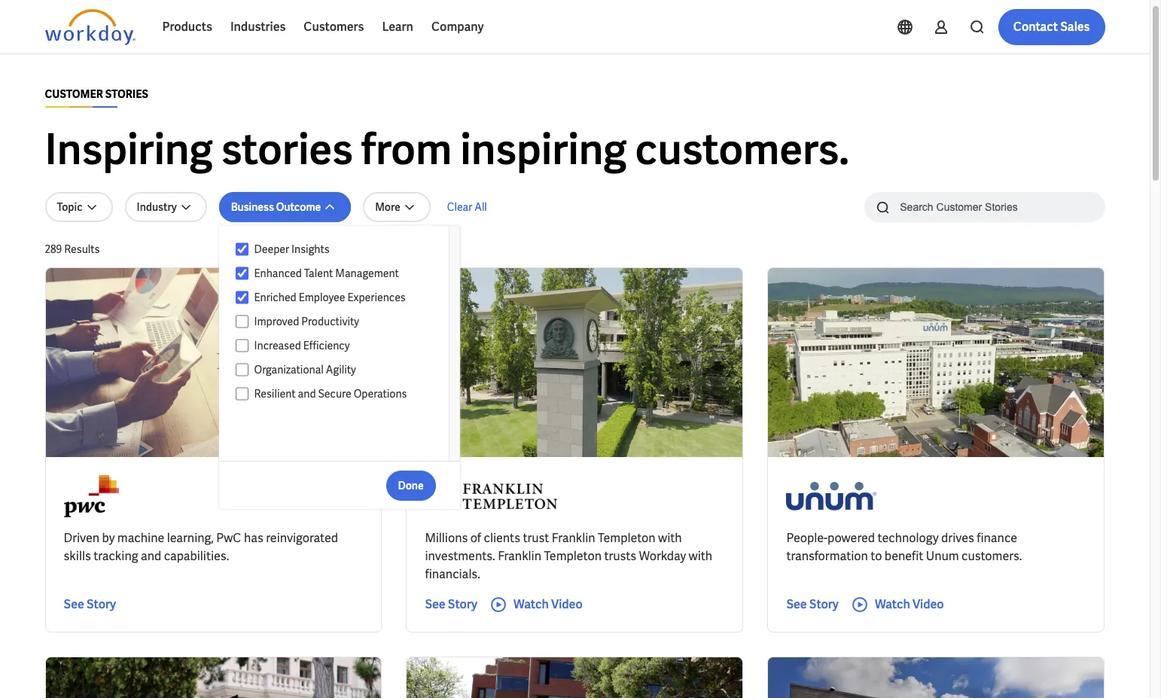 Task type: vqa. For each thing, say whether or not it's contained in the screenshot.
'Jim Stratton' link
no



Task type: describe. For each thing, give the bounding box(es) containing it.
drives
[[942, 530, 975, 546]]

289 results
[[45, 243, 100, 256]]

pricewaterhousecoopers global licensing services corporation (pwc) image
[[64, 475, 119, 517]]

inspiring stories from inspiring customers.
[[45, 122, 850, 177]]

from
[[361, 122, 452, 177]]

inspiring
[[460, 122, 627, 177]]

trusts
[[604, 548, 637, 564]]

organizational agility
[[254, 363, 356, 377]]

investments.
[[425, 548, 495, 564]]

efficiency
[[303, 339, 350, 353]]

0 vertical spatial templeton
[[598, 530, 656, 546]]

1 see from the left
[[64, 597, 84, 612]]

289
[[45, 243, 62, 256]]

see story link for people-powered technology drives finance transformation to benefit unum customers.
[[787, 596, 839, 614]]

inspiring
[[45, 122, 213, 177]]

products button
[[153, 9, 221, 45]]

improved productivity
[[254, 315, 359, 328]]

financials.
[[425, 566, 480, 582]]

industries button
[[221, 9, 295, 45]]

business
[[231, 200, 274, 214]]

people-
[[787, 530, 828, 546]]

resilient and secure operations
[[254, 387, 407, 401]]

watch for franklin
[[514, 597, 549, 612]]

productivity
[[302, 315, 359, 328]]

deeper insights link
[[248, 240, 434, 258]]

done button
[[386, 470, 436, 501]]

customer
[[45, 87, 103, 101]]

enriched
[[254, 291, 297, 304]]

skills
[[64, 548, 91, 564]]

franklin templeton companies, llc image
[[425, 475, 558, 517]]

topic button
[[45, 192, 113, 222]]

employee
[[299, 291, 345, 304]]

industry
[[137, 200, 177, 214]]

1 vertical spatial with
[[689, 548, 713, 564]]

driven
[[64, 530, 99, 546]]

industry button
[[125, 192, 207, 222]]

watch for unum
[[875, 597, 910, 612]]

all
[[475, 200, 487, 214]]

driven by machine learning, pwc has reinvigorated skills tracking and capabilities.
[[64, 530, 338, 564]]

secure
[[318, 387, 352, 401]]

benefit
[[885, 548, 924, 564]]

finance
[[977, 530, 1018, 546]]

company button
[[423, 9, 493, 45]]

contact sales link
[[999, 9, 1105, 45]]

customers. inside people-powered technology drives finance transformation to benefit unum customers.
[[962, 548, 1022, 564]]

insights
[[292, 243, 330, 256]]

watch video link for franklin
[[490, 596, 583, 614]]

transformation
[[787, 548, 868, 564]]

watch video link for unum
[[851, 596, 944, 614]]

organizational
[[254, 363, 324, 377]]

deeper insights
[[254, 243, 330, 256]]

millions
[[425, 530, 468, 546]]

company
[[432, 19, 484, 35]]

sales
[[1061, 19, 1090, 35]]

industries
[[230, 19, 286, 35]]

learning,
[[167, 530, 214, 546]]

customer stories
[[45, 87, 148, 101]]

learn
[[382, 19, 413, 35]]

see for people-powered technology drives finance transformation to benefit unum customers.
[[787, 597, 807, 612]]

reinvigorated
[[266, 530, 338, 546]]

pwc
[[216, 530, 241, 546]]

increased efficiency
[[254, 339, 350, 353]]

see for millions of clients trust franklin templeton with investments. franklin templeton trusts workday with financials.
[[425, 597, 446, 612]]

done
[[398, 479, 424, 492]]

learn button
[[373, 9, 423, 45]]

by
[[102, 530, 115, 546]]



Task type: locate. For each thing, give the bounding box(es) containing it.
enriched employee experiences
[[254, 291, 406, 304]]

see story for millions of clients trust franklin templeton with investments. franklin templeton trusts workday with financials.
[[425, 597, 478, 612]]

see story link down transformation
[[787, 596, 839, 614]]

stories
[[105, 87, 148, 101]]

video down unum
[[913, 597, 944, 612]]

has
[[244, 530, 264, 546]]

1 vertical spatial and
[[141, 548, 161, 564]]

trust
[[523, 530, 549, 546]]

enhanced
[[254, 267, 302, 280]]

organizational agility link
[[248, 361, 434, 379]]

stories
[[221, 122, 353, 177]]

0 vertical spatial franklin
[[552, 530, 596, 546]]

see down financials.
[[425, 597, 446, 612]]

see
[[64, 597, 84, 612], [425, 597, 446, 612], [787, 597, 807, 612]]

0 horizontal spatial customers.
[[635, 122, 850, 177]]

2 watch from the left
[[875, 597, 910, 612]]

unum image
[[787, 475, 877, 517]]

talent
[[304, 267, 333, 280]]

story down financials.
[[448, 597, 478, 612]]

see story link down the skills
[[64, 596, 116, 614]]

2 horizontal spatial story
[[810, 597, 839, 612]]

None checkbox
[[236, 243, 248, 256], [236, 315, 248, 328], [236, 339, 248, 353], [236, 243, 248, 256], [236, 315, 248, 328], [236, 339, 248, 353]]

improved
[[254, 315, 299, 328]]

video for unum
[[913, 597, 944, 612]]

with right workday
[[689, 548, 713, 564]]

see story down the skills
[[64, 597, 116, 612]]

0 horizontal spatial see story link
[[64, 596, 116, 614]]

video for franklin
[[551, 597, 583, 612]]

0 horizontal spatial story
[[87, 597, 116, 612]]

go to the homepage image
[[45, 9, 135, 45]]

workday
[[639, 548, 686, 564]]

increased efficiency link
[[248, 337, 434, 355]]

see story
[[64, 597, 116, 612], [425, 597, 478, 612], [787, 597, 839, 612]]

watch
[[514, 597, 549, 612], [875, 597, 910, 612]]

1 watch video link from the left
[[490, 596, 583, 614]]

clear all
[[447, 200, 487, 214]]

1 horizontal spatial watch video link
[[851, 596, 944, 614]]

with
[[658, 530, 682, 546], [689, 548, 713, 564]]

templeton
[[598, 530, 656, 546], [544, 548, 602, 564]]

1 horizontal spatial video
[[913, 597, 944, 612]]

results
[[64, 243, 100, 256]]

0 horizontal spatial watch
[[514, 597, 549, 612]]

watch video down benefit
[[875, 597, 944, 612]]

enhanced talent management link
[[248, 264, 434, 282]]

millions of clients trust franklin templeton with investments. franklin templeton trusts workday with financials.
[[425, 530, 713, 582]]

0 horizontal spatial watch video
[[514, 597, 583, 612]]

franklin right trust
[[552, 530, 596, 546]]

more button
[[363, 192, 431, 222]]

0 horizontal spatial and
[[141, 548, 161, 564]]

1 horizontal spatial with
[[689, 548, 713, 564]]

3 story from the left
[[810, 597, 839, 612]]

and down machine
[[141, 548, 161, 564]]

2 see story from the left
[[425, 597, 478, 612]]

products
[[162, 19, 212, 35]]

business outcome button
[[219, 192, 351, 222]]

unum
[[926, 548, 959, 564]]

1 horizontal spatial story
[[448, 597, 478, 612]]

topic
[[57, 200, 83, 214]]

0 vertical spatial customers.
[[635, 122, 850, 177]]

story
[[87, 597, 116, 612], [448, 597, 478, 612], [810, 597, 839, 612]]

2 horizontal spatial see
[[787, 597, 807, 612]]

1 horizontal spatial franklin
[[552, 530, 596, 546]]

story down transformation
[[810, 597, 839, 612]]

clients
[[484, 530, 520, 546]]

improved productivity link
[[248, 313, 434, 331]]

and down organizational agility at the bottom of the page
[[298, 387, 316, 401]]

enhanced talent management
[[254, 267, 399, 280]]

see down transformation
[[787, 597, 807, 612]]

people-powered technology drives finance transformation to benefit unum customers.
[[787, 530, 1022, 564]]

powered
[[828, 530, 875, 546]]

watch video down millions of clients trust franklin templeton with investments. franklin templeton trusts workday with financials.
[[514, 597, 583, 612]]

with up workday
[[658, 530, 682, 546]]

contact sales
[[1014, 19, 1090, 35]]

of
[[471, 530, 481, 546]]

clear
[[447, 200, 472, 214]]

0 horizontal spatial watch video link
[[490, 596, 583, 614]]

2 story from the left
[[448, 597, 478, 612]]

increased
[[254, 339, 301, 353]]

2 horizontal spatial see story link
[[787, 596, 839, 614]]

0 horizontal spatial franklin
[[498, 548, 542, 564]]

0 horizontal spatial see
[[64, 597, 84, 612]]

1 horizontal spatial watch
[[875, 597, 910, 612]]

Search Customer Stories text field
[[891, 194, 1076, 220]]

deeper
[[254, 243, 289, 256]]

to
[[871, 548, 882, 564]]

1 watch from the left
[[514, 597, 549, 612]]

franklin
[[552, 530, 596, 546], [498, 548, 542, 564]]

1 horizontal spatial customers.
[[962, 548, 1022, 564]]

management
[[335, 267, 399, 280]]

watch down benefit
[[875, 597, 910, 612]]

see story link for millions of clients trust franklin templeton with investments. franklin templeton trusts workday with financials.
[[425, 596, 478, 614]]

franklin down trust
[[498, 548, 542, 564]]

machine
[[117, 530, 164, 546]]

1 horizontal spatial see story
[[425, 597, 478, 612]]

1 video from the left
[[551, 597, 583, 612]]

1 vertical spatial customers.
[[962, 548, 1022, 564]]

watch video link down millions of clients trust franklin templeton with investments. franklin templeton trusts workday with financials.
[[490, 596, 583, 614]]

see story down financials.
[[425, 597, 478, 612]]

see story link down financials.
[[425, 596, 478, 614]]

1 vertical spatial franklin
[[498, 548, 542, 564]]

see story for people-powered technology drives finance transformation to benefit unum customers.
[[787, 597, 839, 612]]

video
[[551, 597, 583, 612], [913, 597, 944, 612]]

contact
[[1014, 19, 1058, 35]]

2 video from the left
[[913, 597, 944, 612]]

1 watch video from the left
[[514, 597, 583, 612]]

3 see story link from the left
[[787, 596, 839, 614]]

outcome
[[276, 200, 321, 214]]

2 horizontal spatial see story
[[787, 597, 839, 612]]

watch down millions of clients trust franklin templeton with investments. franklin templeton trusts workday with financials.
[[514, 597, 549, 612]]

enriched employee experiences link
[[248, 288, 434, 307]]

watch video for franklin
[[514, 597, 583, 612]]

1 story from the left
[[87, 597, 116, 612]]

3 see from the left
[[787, 597, 807, 612]]

story for people-powered technology drives finance transformation to benefit unum customers.
[[810, 597, 839, 612]]

templeton up trusts
[[598, 530, 656, 546]]

1 horizontal spatial and
[[298, 387, 316, 401]]

watch video for unum
[[875, 597, 944, 612]]

watch video link down benefit
[[851, 596, 944, 614]]

2 watch video link from the left
[[851, 596, 944, 614]]

experiences
[[348, 291, 406, 304]]

1 vertical spatial templeton
[[544, 548, 602, 564]]

customers button
[[295, 9, 373, 45]]

tracking
[[94, 548, 138, 564]]

clear all button
[[443, 192, 492, 222]]

video down millions of clients trust franklin templeton with investments. franklin templeton trusts workday with financials.
[[551, 597, 583, 612]]

resilient and secure operations link
[[248, 385, 434, 403]]

see down the skills
[[64, 597, 84, 612]]

templeton down trust
[[544, 548, 602, 564]]

and inside driven by machine learning, pwc has reinvigorated skills tracking and capabilities.
[[141, 548, 161, 564]]

1 horizontal spatial see story link
[[425, 596, 478, 614]]

1 horizontal spatial watch video
[[875, 597, 944, 612]]

2 see story link from the left
[[425, 596, 478, 614]]

3 see story from the left
[[787, 597, 839, 612]]

business outcome
[[231, 200, 321, 214]]

operations
[[354, 387, 407, 401]]

0 vertical spatial with
[[658, 530, 682, 546]]

customers
[[304, 19, 364, 35]]

see story down transformation
[[787, 597, 839, 612]]

2 see from the left
[[425, 597, 446, 612]]

and
[[298, 387, 316, 401], [141, 548, 161, 564]]

0 horizontal spatial see story
[[64, 597, 116, 612]]

0 horizontal spatial with
[[658, 530, 682, 546]]

more
[[375, 200, 401, 214]]

technology
[[878, 530, 939, 546]]

0 vertical spatial and
[[298, 387, 316, 401]]

story for millions of clients trust franklin templeton with investments. franklin templeton trusts workday with financials.
[[448, 597, 478, 612]]

2 watch video from the left
[[875, 597, 944, 612]]

None checkbox
[[236, 267, 248, 280], [236, 291, 248, 304], [236, 363, 248, 377], [236, 387, 248, 401], [236, 267, 248, 280], [236, 291, 248, 304], [236, 363, 248, 377], [236, 387, 248, 401]]

1 horizontal spatial see
[[425, 597, 446, 612]]

story down the tracking
[[87, 597, 116, 612]]

1 see story link from the left
[[64, 596, 116, 614]]

and inside 'link'
[[298, 387, 316, 401]]

1 see story from the left
[[64, 597, 116, 612]]

resilient
[[254, 387, 296, 401]]

agility
[[326, 363, 356, 377]]

capabilities.
[[164, 548, 229, 564]]

0 horizontal spatial video
[[551, 597, 583, 612]]



